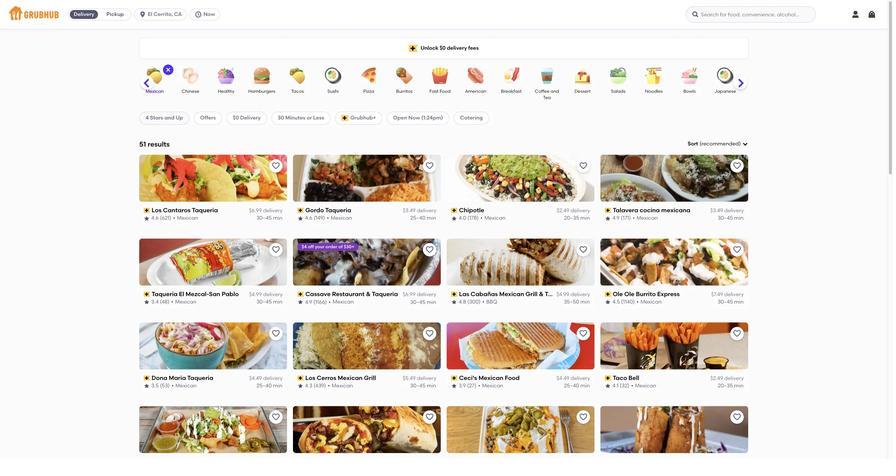 Task type: describe. For each thing, give the bounding box(es) containing it.
breakfast image
[[499, 68, 525, 84]]

35–50
[[564, 299, 580, 305]]

hamburgers
[[248, 89, 275, 94]]

chipotle logo image
[[447, 155, 595, 202]]

4.9 (171)
[[613, 215, 631, 222]]

(178)
[[468, 215, 479, 222]]

(1166)
[[314, 299, 327, 305]]

delivery for los cerros mexican grill
[[417, 376, 437, 382]]

30–45 for los cerros mexican grill
[[411, 383, 426, 389]]

gordo
[[306, 207, 324, 214]]

20–35 for chipotle
[[565, 215, 580, 222]]

fast
[[430, 89, 439, 94]]

los for los cerros mexican grill
[[306, 375, 316, 382]]

4.6 for gordo taqueria
[[305, 215, 313, 222]]

$4.49 for food
[[557, 376, 570, 382]]

of
[[339, 244, 343, 250]]

mexican for taqueria el mezcal-san pablo
[[175, 299, 197, 305]]

delivery for chipotle
[[571, 208, 590, 214]]

$2.49 for taco bell
[[711, 376, 723, 382]]

express
[[658, 291, 680, 298]]

chicken image
[[748, 68, 774, 84]]

30–45 min for talavera cocina mexicana
[[718, 215, 744, 222]]

taqueria chavinda logo image
[[447, 407, 595, 454]]

mexican for ceci's mexican food
[[483, 383, 504, 389]]

recommended
[[702, 141, 739, 147]]

cassave restaurant & taqueria
[[306, 291, 398, 298]]

off
[[308, 244, 314, 250]]

svg image for el cerrito, ca
[[139, 11, 146, 18]]

your
[[315, 244, 325, 250]]

star icon image for talavera cocina mexicana
[[605, 216, 611, 222]]

4.9 for talavera cocina mexicana
[[613, 215, 620, 222]]

$4.49 for taqueria
[[249, 376, 262, 382]]

(27)
[[468, 383, 477, 389]]

pickup button
[[100, 9, 131, 20]]

save this restaurant button for los cerros mexican grill logo at the bottom of page
[[423, 327, 437, 341]]

30–45 for los cantaros taqueria
[[257, 215, 272, 222]]

salads image
[[606, 68, 632, 84]]

(1:24pm)
[[421, 115, 443, 121]]

• bbq
[[483, 299, 498, 305]]

taqueria right restaurant
[[372, 291, 398, 298]]

save this restaurant button for chipotle logo
[[577, 159, 590, 173]]

save this restaurant button for ole ole burrito express logo
[[731, 243, 744, 257]]

2 ole from the left
[[625, 291, 635, 298]]

• for taqueria el mezcal-san pablo
[[172, 299, 174, 305]]

4.3 (439)
[[305, 383, 326, 389]]

mexican for ole ole burrito express
[[641, 299, 662, 305]]

30
[[278, 115, 284, 121]]

sort
[[688, 141, 698, 147]]

0 vertical spatial $0
[[440, 45, 446, 51]]

tacos
[[291, 89, 304, 94]]

taqueria el mezcal-san pablo
[[152, 291, 239, 298]]

min for las cabañas mexican grill & taqueria
[[581, 299, 590, 305]]

open now (1:24pm)
[[393, 115, 443, 121]]

$7.49
[[712, 292, 723, 298]]

min for ceci's mexican food
[[581, 383, 590, 389]]

cerros
[[317, 375, 337, 382]]

american
[[465, 89, 487, 94]]

pizza image
[[356, 68, 382, 84]]

star icon image for los cantaros taqueria
[[144, 216, 150, 222]]

30–45 min for taqueria el mezcal-san pablo
[[257, 299, 283, 305]]

mexican for cassave restaurant & taqueria
[[333, 299, 354, 305]]

$7.49 delivery
[[712, 292, 744, 298]]

tea
[[543, 95, 551, 100]]

delivery for taco bell
[[725, 376, 744, 382]]

japanese image
[[713, 68, 739, 84]]

grubhub+
[[350, 115, 376, 121]]

save this restaurant button for los cantaros taqueria logo
[[269, 159, 283, 173]]

noodles image
[[641, 68, 667, 84]]

mexican for los cantaros taqueria
[[177, 215, 199, 222]]

american image
[[463, 68, 489, 84]]

save this restaurant button for talavera cocina mexicana logo
[[731, 159, 744, 173]]

3.4
[[152, 299, 159, 305]]

bell
[[629, 375, 640, 382]]

subscription pass image for las cabañas mexican grill & taqueria
[[451, 292, 458, 297]]

chipotle
[[459, 207, 485, 214]]

salads
[[611, 89, 626, 94]]

talavera
[[613, 207, 639, 214]]

$4 off your order of $30+
[[302, 244, 355, 250]]

fast food
[[430, 89, 451, 94]]

4.8 (300)
[[459, 299, 481, 305]]

mexican for talavera cocina mexicana
[[637, 215, 658, 222]]

delivery for ceci's mexican food
[[571, 376, 590, 382]]

save this restaurant image for masa handcrafted tamales and taqueria logo
[[272, 413, 281, 422]]

now button
[[190, 9, 223, 20]]

cassave
[[306, 291, 331, 298]]

$6.99 for cassave restaurant & taqueria
[[403, 292, 416, 298]]

star icon image for dona maria taqueria
[[144, 384, 150, 389]]

el cerrito, ca
[[148, 11, 182, 17]]

subscription pass image for los cantaros taqueria
[[144, 208, 150, 213]]

$3.49 for talavera cocina mexicana
[[711, 208, 723, 214]]

main navigation navigation
[[0, 0, 888, 29]]

subscription pass image for taqueria el mezcal-san pablo
[[144, 292, 150, 297]]

$3.49 delivery for gordo taqueria
[[403, 208, 437, 214]]

30–45 min for los cantaros taqueria
[[257, 215, 283, 222]]

gordo taqueria logo image
[[293, 155, 441, 202]]

3 svg image from the left
[[692, 11, 699, 18]]

dessert
[[575, 89, 591, 94]]

• mexican for taco bell
[[632, 383, 657, 389]]

burritos image
[[392, 68, 418, 84]]

hamburgers image
[[249, 68, 275, 84]]

• mexican for ceci's mexican food
[[479, 383, 504, 389]]

save this restaurant image for ole ole burrito express logo
[[733, 245, 742, 254]]

3.4 (48)
[[152, 299, 170, 305]]

mexican right cabañas
[[500, 291, 525, 298]]

save this restaurant image for gordo taqueria logo
[[425, 162, 434, 170]]

$3.49 for gordo taqueria
[[403, 208, 416, 214]]

51 results
[[139, 140, 170, 148]]

$3.49 delivery for talavera cocina mexicana
[[711, 208, 744, 214]]

25–40 min for gordo taqueria
[[411, 215, 437, 222]]

pizza
[[363, 89, 374, 94]]

mexican image
[[142, 68, 168, 84]]

(171)
[[621, 215, 631, 222]]

ceci's mexican food
[[459, 375, 520, 382]]

los cantaros taqueria
[[152, 207, 218, 214]]

star icon image for ceci's mexican food
[[451, 384, 457, 389]]

results
[[148, 140, 170, 148]]

subscription pass image for ole ole burrito express
[[605, 292, 612, 297]]

ceci's
[[459, 375, 478, 382]]

dona
[[152, 375, 168, 382]]

$6.99 delivery for cassave restaurant & taqueria
[[403, 292, 437, 298]]

4.3
[[305, 383, 313, 389]]

20–35 for taco bell
[[718, 383, 733, 389]]

4.5 (1140)
[[613, 299, 635, 305]]

mexican right cerros
[[338, 375, 363, 382]]

minutes
[[286, 115, 306, 121]]

delivery inside 'button'
[[74, 11, 94, 17]]

cocina
[[640, 207, 660, 214]]

5 tacos and beers logo image
[[601, 407, 749, 454]]

taco
[[613, 375, 628, 382]]

min for cassave restaurant & taqueria
[[427, 299, 437, 305]]

delivery for las cabañas mexican grill & taqueria
[[571, 292, 590, 298]]

(621)
[[160, 215, 172, 222]]

$4
[[302, 244, 307, 250]]

save this restaurant image for los cantaros taqueria
[[272, 162, 281, 170]]

(149)
[[314, 215, 325, 222]]

4.0
[[459, 215, 467, 222]]

fast food image
[[427, 68, 453, 84]]

breakfast
[[501, 89, 522, 94]]

25–40 for gordo taqueria
[[411, 215, 426, 222]]

los cantaros taqueria logo image
[[139, 155, 287, 202]]

taco bell
[[613, 375, 640, 382]]

4.5
[[613, 299, 620, 305]]

$4.49 delivery for ceci's mexican food
[[557, 376, 590, 382]]

$4.99 for las cabañas mexican grill & taqueria
[[557, 292, 570, 298]]

4.1
[[613, 383, 619, 389]]

mexican for los cerros mexican grill
[[332, 383, 353, 389]]

• for los cantaros taqueria
[[173, 215, 175, 222]]

2 & from the left
[[539, 291, 544, 298]]

unlock
[[421, 45, 439, 51]]

fees
[[468, 45, 479, 51]]

las
[[459, 291, 470, 298]]

30–45 min for los cerros mexican grill
[[411, 383, 437, 389]]

or
[[307, 115, 312, 121]]

taco bell logo image
[[601, 323, 749, 370]]

up
[[176, 115, 183, 121]]

banda burrito logo image
[[293, 407, 441, 454]]

• for los cerros mexican grill
[[328, 383, 330, 389]]

save this restaurant button for 'banda burrito logo'
[[423, 411, 437, 424]]

less
[[313, 115, 324, 121]]

maria
[[169, 375, 186, 382]]

51
[[139, 140, 146, 148]]

offers
[[200, 115, 216, 121]]

unlock $0 delivery fees
[[421, 45, 479, 51]]



Task type: locate. For each thing, give the bounding box(es) containing it.
0 vertical spatial $6.99 delivery
[[249, 208, 283, 214]]

(48)
[[160, 299, 170, 305]]

2 svg image from the left
[[195, 11, 202, 18]]

star icon image left the 4.9 (1166) at the left of the page
[[298, 300, 304, 306]]

1 horizontal spatial $6.99 delivery
[[403, 292, 437, 298]]

1 & from the left
[[366, 291, 371, 298]]

3.5
[[152, 383, 159, 389]]

now inside button
[[204, 11, 215, 17]]

now right ca
[[204, 11, 215, 17]]

1 $4.49 from the left
[[249, 376, 262, 382]]

4.6 down gordo
[[305, 215, 313, 222]]

30–45 min
[[257, 215, 283, 222], [718, 215, 744, 222], [257, 299, 283, 305], [411, 299, 437, 305], [718, 299, 744, 305], [411, 383, 437, 389]]

30 minutes or less
[[278, 115, 324, 121]]

0 vertical spatial 20–35 min
[[565, 215, 590, 222]]

ole ole burrito express
[[613, 291, 680, 298]]

delivery for ole ole burrito express
[[725, 292, 744, 298]]

(
[[700, 141, 702, 147]]

mexican down cocina
[[637, 215, 658, 222]]

las cabañas mexican grill & taqueria logo image
[[447, 239, 595, 286]]

1 horizontal spatial $4.49
[[557, 376, 570, 382]]

1 horizontal spatial $4.99 delivery
[[557, 292, 590, 298]]

0 horizontal spatial delivery
[[74, 11, 94, 17]]

0 horizontal spatial $3.49 delivery
[[403, 208, 437, 214]]

(32)
[[620, 383, 630, 389]]

1 horizontal spatial food
[[505, 375, 520, 382]]

las cabañas mexican grill & taqueria
[[459, 291, 571, 298]]

delivery for gordo taqueria
[[417, 208, 437, 214]]

• mexican down ceci's mexican food
[[479, 383, 504, 389]]

(439)
[[314, 383, 326, 389]]

bbq
[[487, 299, 498, 305]]

1 vertical spatial delivery
[[240, 115, 261, 121]]

0 horizontal spatial 4.9
[[305, 299, 312, 305]]

mexican down dona maria taqueria
[[176, 383, 197, 389]]

1 horizontal spatial ole
[[625, 291, 635, 298]]

pablo
[[222, 291, 239, 298]]

25–40 for ceci's mexican food
[[565, 383, 580, 389]]

delivery down hamburgers at the left top of page
[[240, 115, 261, 121]]

min for taqueria el mezcal-san pablo
[[273, 299, 283, 305]]

0 horizontal spatial el
[[148, 11, 152, 17]]

0 horizontal spatial los
[[152, 207, 162, 214]]

$4.99 delivery up 35–50
[[557, 292, 590, 298]]

• mexican down taqueria el mezcal-san pablo
[[172, 299, 197, 305]]

4
[[146, 115, 149, 121]]

0 horizontal spatial $4.99 delivery
[[249, 292, 283, 298]]

grubhub plus flag logo image for unlock $0 delivery fees
[[409, 45, 418, 52]]

0 vertical spatial los
[[152, 207, 162, 214]]

star icon image
[[144, 216, 150, 222], [298, 216, 304, 222], [451, 216, 457, 222], [605, 216, 611, 222], [144, 300, 150, 306], [298, 300, 304, 306], [451, 300, 457, 306], [605, 300, 611, 306], [144, 384, 150, 389], [298, 384, 304, 389], [451, 384, 457, 389], [605, 384, 611, 389]]

subscription pass image
[[144, 208, 150, 213], [605, 208, 612, 213], [144, 292, 150, 297], [451, 292, 458, 297], [144, 376, 150, 381], [451, 376, 458, 381], [605, 376, 612, 381]]

• mexican for gordo taqueria
[[327, 215, 352, 222]]

burritos
[[396, 89, 413, 94]]

chinese
[[182, 89, 199, 94]]

• for dona maria taqueria
[[172, 383, 174, 389]]

taqueria up (48)
[[152, 291, 178, 298]]

1 horizontal spatial delivery
[[240, 115, 261, 121]]

svg image
[[852, 10, 860, 19], [868, 10, 877, 19], [165, 67, 171, 73], [743, 141, 749, 147]]

4.9 (1166)
[[305, 299, 327, 305]]

star icon image left 4.3
[[298, 384, 304, 389]]

2 4.6 from the left
[[305, 215, 313, 222]]

4.6 (149)
[[305, 215, 325, 222]]

talavera cocina mexicana logo image
[[601, 155, 749, 202]]

dessert image
[[570, 68, 596, 84]]

bowls
[[684, 89, 696, 94]]

chinese image
[[178, 68, 204, 84]]

save this restaurant button for taco bell logo
[[731, 327, 744, 341]]

save this restaurant image
[[272, 162, 281, 170], [579, 162, 588, 170], [733, 162, 742, 170], [579, 245, 588, 254], [272, 329, 281, 338], [425, 329, 434, 338], [425, 413, 434, 422], [733, 413, 742, 422]]

1 vertical spatial food
[[505, 375, 520, 382]]

ole up the (1140)
[[625, 291, 635, 298]]

$5.49 delivery
[[403, 376, 437, 382]]

4 stars and up
[[146, 115, 183, 121]]

0 horizontal spatial and
[[165, 115, 175, 121]]

star icon image for los cerros mexican grill
[[298, 384, 304, 389]]

2 $3.49 delivery from the left
[[711, 208, 744, 214]]

0 horizontal spatial grubhub plus flag logo image
[[342, 115, 349, 121]]

save this restaurant button for 'ceci's mexican food logo'
[[577, 327, 590, 341]]

save this restaurant image for las cabañas mexican grill & taqueria
[[579, 245, 588, 254]]

$3.49 delivery
[[403, 208, 437, 214], [711, 208, 744, 214]]

1 horizontal spatial $6.99
[[403, 292, 416, 298]]

mexican down gordo taqueria
[[331, 215, 352, 222]]

2 $3.49 from the left
[[711, 208, 723, 214]]

mexican right ceci's
[[479, 375, 504, 382]]

0 horizontal spatial $2.49
[[557, 208, 570, 214]]

star icon image left 4.5
[[605, 300, 611, 306]]

save this restaurant image
[[425, 162, 434, 170], [272, 245, 281, 254], [425, 245, 434, 254], [733, 245, 742, 254], [579, 329, 588, 338], [733, 329, 742, 338], [272, 413, 281, 422], [579, 413, 588, 422]]

save this restaurant image for taqueria el mezcal-san pablo logo on the bottom
[[272, 245, 281, 254]]

star icon image for gordo taqueria
[[298, 216, 304, 222]]

• for chipotle
[[481, 215, 483, 222]]

0 horizontal spatial 20–35 min
[[565, 215, 590, 222]]

4.6 (621)
[[152, 215, 172, 222]]

1 horizontal spatial &
[[539, 291, 544, 298]]

1 horizontal spatial $4.99
[[557, 292, 570, 298]]

1 horizontal spatial los
[[306, 375, 316, 382]]

mezcal-
[[186, 291, 209, 298]]

0 vertical spatial grubhub plus flag logo image
[[409, 45, 418, 52]]

0 horizontal spatial 25–40
[[257, 383, 272, 389]]

0 horizontal spatial 25–40 min
[[257, 383, 283, 389]]

star icon image left 4.6 (149)
[[298, 216, 304, 222]]

tacos image
[[285, 68, 311, 84]]

1 horizontal spatial svg image
[[195, 11, 202, 18]]

1 horizontal spatial $3.49
[[711, 208, 723, 214]]

and inside coffee and tea
[[551, 89, 559, 94]]

• for talavera cocina mexicana
[[633, 215, 635, 222]]

grubhub plus flag logo image left the grubhub+
[[342, 115, 349, 121]]

• mexican down gordo taqueria
[[327, 215, 352, 222]]

$0 right the unlock
[[440, 45, 446, 51]]

25–40 min
[[411, 215, 437, 222], [257, 383, 283, 389], [565, 383, 590, 389]]

4.9 left (1166)
[[305, 299, 312, 305]]

masa handcrafted tamales and taqueria logo image
[[139, 407, 287, 454]]

• down cerros
[[328, 383, 330, 389]]

4.0 (178)
[[459, 215, 479, 222]]

taqueria el mezcal-san pablo logo image
[[139, 239, 287, 286]]

$0 right offers
[[233, 115, 239, 121]]

• mexican down bell
[[632, 383, 657, 389]]

• down cabañas
[[483, 299, 485, 305]]

min
[[273, 215, 283, 222], [427, 215, 437, 222], [581, 215, 590, 222], [735, 215, 744, 222], [273, 299, 283, 305], [427, 299, 437, 305], [581, 299, 590, 305], [735, 299, 744, 305], [273, 383, 283, 389], [427, 383, 437, 389], [581, 383, 590, 389], [735, 383, 744, 389]]

save this restaurant button for gordo taqueria logo
[[423, 159, 437, 173]]

healthy image
[[213, 68, 239, 84]]

1 vertical spatial $0
[[233, 115, 239, 121]]

1 $4.99 delivery from the left
[[249, 292, 283, 298]]

star icon image for las cabañas mexican grill & taqueria
[[451, 300, 457, 306]]

0 vertical spatial $6.99
[[249, 208, 262, 214]]

1 horizontal spatial 4.9
[[613, 215, 620, 222]]

1 vertical spatial grubhub plus flag logo image
[[342, 115, 349, 121]]

and left up
[[165, 115, 175, 121]]

taqueria right gordo
[[326, 207, 352, 214]]

1 vertical spatial $2.49
[[711, 376, 723, 382]]

food right fast at left
[[440, 89, 451, 94]]

0 vertical spatial $2.49 delivery
[[557, 208, 590, 214]]

grubhub plus flag logo image left the unlock
[[409, 45, 418, 52]]

stars
[[150, 115, 163, 121]]

$4.99 right pablo
[[249, 292, 262, 298]]

(300)
[[468, 299, 481, 305]]

4.1 (32)
[[613, 383, 630, 389]]

min for ole ole burrito express
[[735, 299, 744, 305]]

• for cassave restaurant & taqueria
[[329, 299, 331, 305]]

1 svg image from the left
[[139, 11, 146, 18]]

• mexican for los cantaros taqueria
[[173, 215, 199, 222]]

0 horizontal spatial $4.99
[[249, 292, 262, 298]]

cassave restaurant & taqueria  logo image
[[293, 239, 441, 286]]

1 vertical spatial los
[[306, 375, 316, 382]]

los
[[152, 207, 162, 214], [306, 375, 316, 382]]

1 horizontal spatial $0
[[440, 45, 446, 51]]

grill
[[526, 291, 538, 298], [364, 375, 376, 382]]

los up 4.6 (621)
[[152, 207, 162, 214]]

1 horizontal spatial now
[[409, 115, 420, 121]]

1 $4.49 delivery from the left
[[249, 376, 283, 382]]

mexican for chipotle
[[485, 215, 506, 222]]

• mexican down los cerros mexican grill at bottom left
[[328, 383, 353, 389]]

japanese
[[715, 89, 736, 94]]

el left cerrito,
[[148, 11, 152, 17]]

mexican down ceci's mexican food
[[483, 383, 504, 389]]

0 vertical spatial now
[[204, 11, 215, 17]]

los for los cantaros taqueria
[[152, 207, 162, 214]]

1 horizontal spatial $3.49 delivery
[[711, 208, 744, 214]]

el inside button
[[148, 11, 152, 17]]

0 vertical spatial el
[[148, 11, 152, 17]]

sushi image
[[320, 68, 346, 84]]

1 horizontal spatial grill
[[526, 291, 538, 298]]

1 horizontal spatial 4.6
[[305, 215, 313, 222]]

$4.49 delivery
[[249, 376, 283, 382], [557, 376, 590, 382]]

• mexican
[[173, 215, 199, 222], [327, 215, 352, 222], [481, 215, 506, 222], [633, 215, 658, 222], [172, 299, 197, 305], [329, 299, 354, 305], [637, 299, 662, 305], [172, 383, 197, 389], [328, 383, 353, 389], [479, 383, 504, 389], [632, 383, 657, 389]]

• mexican right (178)
[[481, 215, 506, 222]]

star icon image left 4.1
[[605, 384, 611, 389]]

2 $4.49 from the left
[[557, 376, 570, 382]]

1 $4.99 from the left
[[249, 292, 262, 298]]

sort ( recommended )
[[688, 141, 741, 147]]

star icon image left 4.8
[[451, 300, 457, 306]]

grubhub plus flag logo image
[[409, 45, 418, 52], [342, 115, 349, 121]]

$4.99 delivery for las cabañas mexican grill & taqueria
[[557, 292, 590, 298]]

gordo taqueria
[[306, 207, 352, 214]]

el cerrito, ca button
[[134, 9, 190, 20]]

• mexican down 'los cantaros taqueria'
[[173, 215, 199, 222]]

$0
[[440, 45, 446, 51], [233, 115, 239, 121]]

delivery left pickup
[[74, 11, 94, 17]]

2 $4.49 delivery from the left
[[557, 376, 590, 382]]

1 horizontal spatial 25–40 min
[[411, 215, 437, 222]]

1 vertical spatial now
[[409, 115, 420, 121]]

0 horizontal spatial svg image
[[139, 11, 146, 18]]

30–45
[[257, 215, 272, 222], [718, 215, 733, 222], [257, 299, 272, 305], [411, 299, 426, 305], [718, 299, 733, 305], [411, 383, 426, 389]]

0 horizontal spatial $4.49
[[249, 376, 262, 382]]

• right (48)
[[172, 299, 174, 305]]

$30+
[[344, 244, 355, 250]]

min for chipotle
[[581, 215, 590, 222]]

0 horizontal spatial food
[[440, 89, 451, 94]]

$6.99
[[249, 208, 262, 214], [403, 292, 416, 298]]

star icon image for taco bell
[[605, 384, 611, 389]]

1 $3.49 from the left
[[403, 208, 416, 214]]

4.9
[[613, 215, 620, 222], [305, 299, 312, 305]]

grubhub plus flag logo image for grubhub+
[[342, 115, 349, 121]]

svg image
[[139, 11, 146, 18], [195, 11, 202, 18], [692, 11, 699, 18]]

food
[[440, 89, 451, 94], [505, 375, 520, 382]]

1 horizontal spatial el
[[179, 291, 184, 298]]

cantaros
[[163, 207, 191, 214]]

30–45 min for cassave restaurant & taqueria
[[411, 299, 437, 305]]

0 vertical spatial delivery
[[74, 11, 94, 17]]

$2.49 delivery for taco bell
[[711, 376, 744, 382]]

svg image for now
[[195, 11, 202, 18]]

mexican down bell
[[636, 383, 657, 389]]

• mexican for dona maria taqueria
[[172, 383, 197, 389]]

• right (1166)
[[329, 299, 331, 305]]

subscription pass image for dona maria taqueria
[[144, 376, 150, 381]]

0 horizontal spatial $6.99
[[249, 208, 262, 214]]

min for gordo taqueria
[[427, 215, 437, 222]]

star icon image left 3.5
[[144, 384, 150, 389]]

30–45 for ole ole burrito express
[[718, 299, 733, 305]]

subscription pass image for talavera cocina mexicana
[[605, 208, 612, 213]]

1 vertical spatial and
[[165, 115, 175, 121]]

subscription pass image for ceci's mexican food
[[451, 376, 458, 381]]

0 horizontal spatial grill
[[364, 375, 376, 382]]

now right 'open'
[[409, 115, 420, 121]]

30–45 for taqueria el mezcal-san pablo
[[257, 299, 272, 305]]

taqueria right cantaros
[[192, 207, 218, 214]]

0 vertical spatial and
[[551, 89, 559, 94]]

star icon image for chipotle
[[451, 216, 457, 222]]

ca
[[174, 11, 182, 17]]

mexican down taqueria el mezcal-san pablo
[[175, 299, 197, 305]]

1 vertical spatial $6.99
[[403, 292, 416, 298]]

star icon image left 4.9 (171)
[[605, 216, 611, 222]]

2 $4.99 delivery from the left
[[557, 292, 590, 298]]

• mexican down cocina
[[633, 215, 658, 222]]

save this restaurant image for taco bell logo
[[733, 329, 742, 338]]

mexicana
[[662, 207, 691, 214]]

catering
[[460, 115, 483, 121]]

0 vertical spatial 20–35
[[565, 215, 580, 222]]

mexican down restaurant
[[333, 299, 354, 305]]

save this restaurant button for taqueria chavinda logo
[[577, 411, 590, 424]]

coffee
[[535, 89, 550, 94]]

0 horizontal spatial $4.49 delivery
[[249, 376, 283, 382]]

save this restaurant image for taqueria chavinda logo
[[579, 413, 588, 422]]

0 horizontal spatial &
[[366, 291, 371, 298]]

mexican down ole ole burrito express
[[641, 299, 662, 305]]

star icon image left 3.9
[[451, 384, 457, 389]]

None field
[[688, 140, 749, 148]]

delivery for dona maria taqueria
[[263, 376, 283, 382]]

4.8
[[459, 299, 467, 305]]

star icon image left 3.4
[[144, 300, 150, 306]]

min for los cerros mexican grill
[[427, 383, 437, 389]]

subscription pass image for taco bell
[[605, 376, 612, 381]]

)
[[739, 141, 741, 147]]

1 horizontal spatial and
[[551, 89, 559, 94]]

min for dona maria taqueria
[[273, 383, 283, 389]]

$6.99 delivery for los cantaros taqueria
[[249, 208, 283, 214]]

1 ole from the left
[[613, 291, 623, 298]]

• right the (1140)
[[637, 299, 639, 305]]

2 horizontal spatial 25–40
[[565, 383, 580, 389]]

• right (171)
[[633, 215, 635, 222]]

1 vertical spatial 20–35 min
[[718, 383, 744, 389]]

1 vertical spatial 4.9
[[305, 299, 312, 305]]

• down cantaros
[[173, 215, 175, 222]]

0 horizontal spatial $3.49
[[403, 208, 416, 214]]

food down 'ceci's mexican food logo'
[[505, 375, 520, 382]]

subscription pass image for los cerros mexican grill
[[298, 376, 304, 381]]

save this restaurant button
[[269, 159, 283, 173], [423, 159, 437, 173], [577, 159, 590, 173], [731, 159, 744, 173], [269, 243, 283, 257], [423, 243, 437, 257], [577, 243, 590, 257], [731, 243, 744, 257], [269, 327, 283, 341], [423, 327, 437, 341], [577, 327, 590, 341], [731, 327, 744, 341], [269, 411, 283, 424], [423, 411, 437, 424], [577, 411, 590, 424], [731, 411, 744, 424]]

0 vertical spatial 4.9
[[613, 215, 620, 222]]

mexican right (178)
[[485, 215, 506, 222]]

subscription pass image for chipotle
[[451, 208, 458, 213]]

save this restaurant image for 'ceci's mexican food logo'
[[579, 329, 588, 338]]

1 vertical spatial $6.99 delivery
[[403, 292, 437, 298]]

taqueria right "maria" on the left
[[188, 375, 214, 382]]

save this restaurant button for 5 tacos and beers logo
[[731, 411, 744, 424]]

el left mezcal-
[[179, 291, 184, 298]]

$4.99 delivery right pablo
[[249, 292, 283, 298]]

$0 delivery
[[233, 115, 261, 121]]

delivery
[[74, 11, 94, 17], [240, 115, 261, 121]]

delivery for taqueria el mezcal-san pablo
[[263, 292, 283, 298]]

talavera cocina mexicana
[[613, 207, 691, 214]]

1 horizontal spatial 20–35 min
[[718, 383, 744, 389]]

taqueria up 35–50
[[545, 291, 571, 298]]

los cerros mexican grill
[[306, 375, 376, 382]]

1 4.6 from the left
[[152, 215, 159, 222]]

and up tea
[[551, 89, 559, 94]]

ole up 4.5
[[613, 291, 623, 298]]

coffee and tea
[[535, 89, 559, 100]]

0 horizontal spatial 4.6
[[152, 215, 159, 222]]

25–40 min for dona maria taqueria
[[257, 383, 283, 389]]

30–45 for cassave restaurant & taqueria
[[411, 299, 426, 305]]

$4.49 delivery for dona maria taqueria
[[249, 376, 283, 382]]

ceci's mexican food logo image
[[447, 323, 595, 370]]

$2.49 for chipotle
[[557, 208, 570, 214]]

svg image inside el cerrito, ca button
[[139, 11, 146, 18]]

• mexican for cassave restaurant & taqueria
[[329, 299, 354, 305]]

0 vertical spatial food
[[440, 89, 451, 94]]

• mexican for chipotle
[[481, 215, 506, 222]]

1 horizontal spatial $2.49
[[711, 376, 723, 382]]

20–35 min
[[565, 215, 590, 222], [718, 383, 744, 389]]

open
[[393, 115, 407, 121]]

25–40 min for ceci's mexican food
[[565, 383, 590, 389]]

0 vertical spatial $2.49
[[557, 208, 570, 214]]

0 vertical spatial grill
[[526, 291, 538, 298]]

1 horizontal spatial grubhub plus flag logo image
[[409, 45, 418, 52]]

grill down las cabañas mexican grill & taqueria logo
[[526, 291, 538, 298]]

subscription pass image
[[298, 208, 304, 213], [451, 208, 458, 213], [298, 292, 304, 297], [605, 292, 612, 297], [298, 376, 304, 381]]

1 vertical spatial $2.49 delivery
[[711, 376, 744, 382]]

• right (53)
[[172, 383, 174, 389]]

2 horizontal spatial svg image
[[692, 11, 699, 18]]

• right (32)
[[632, 383, 634, 389]]

$3.49
[[403, 208, 416, 214], [711, 208, 723, 214]]

save this restaurant image for los cerros mexican grill
[[425, 329, 434, 338]]

• down gordo taqueria
[[327, 215, 329, 222]]

$4.99 for taqueria el mezcal-san pablo
[[249, 292, 262, 298]]

• right (178)
[[481, 215, 483, 222]]

mexican down mexican 'image'
[[146, 89, 164, 94]]

• mexican down ole ole burrito express
[[637, 299, 662, 305]]

1 vertical spatial grill
[[364, 375, 376, 382]]

grill down los cerros mexican grill logo at the bottom of page
[[364, 375, 376, 382]]

(1140)
[[622, 299, 635, 305]]

delivery for talavera cocina mexicana
[[725, 208, 744, 214]]

1 horizontal spatial 25–40
[[411, 215, 426, 222]]

none field containing sort
[[688, 140, 749, 148]]

restaurant
[[332, 291, 365, 298]]

grill for las cabañas mexican grill & taqueria
[[526, 291, 538, 298]]

• for gordo taqueria
[[327, 215, 329, 222]]

$4.99 up 35–50
[[557, 292, 570, 298]]

los cerros mexican grill logo image
[[293, 323, 441, 370]]

25–40
[[411, 215, 426, 222], [257, 383, 272, 389], [565, 383, 580, 389]]

save this restaurant image for chipotle
[[579, 162, 588, 170]]

• mexican down restaurant
[[329, 299, 354, 305]]

svg image inside now button
[[195, 11, 202, 18]]

• right (27)
[[479, 383, 481, 389]]

star icon image for taqueria el mezcal-san pablo
[[144, 300, 150, 306]]

0 horizontal spatial 20–35
[[565, 215, 580, 222]]

save this restaurant button for dona maria taqueria logo at the left bottom of page
[[269, 327, 283, 341]]

0 horizontal spatial $2.49 delivery
[[557, 208, 590, 214]]

mexican for taco bell
[[636, 383, 657, 389]]

1 $3.49 delivery from the left
[[403, 208, 437, 214]]

mexican for gordo taqueria
[[331, 215, 352, 222]]

4.6 left "(621)"
[[152, 215, 159, 222]]

mexican down 'los cantaros taqueria'
[[177, 215, 199, 222]]

$2.49
[[557, 208, 570, 214], [711, 376, 723, 382]]

• mexican for taqueria el mezcal-san pablo
[[172, 299, 197, 305]]

0 horizontal spatial ole
[[613, 291, 623, 298]]

star icon image left 4.0
[[451, 216, 457, 222]]

1 vertical spatial 20–35
[[718, 383, 733, 389]]

min for taco bell
[[735, 383, 744, 389]]

1 horizontal spatial $4.49 delivery
[[557, 376, 590, 382]]

&
[[366, 291, 371, 298], [539, 291, 544, 298]]

0 horizontal spatial $6.99 delivery
[[249, 208, 283, 214]]

dona maria taqueria logo image
[[139, 323, 287, 370]]

bowls image
[[677, 68, 703, 84]]

ole
[[613, 291, 623, 298], [625, 291, 635, 298]]

2 $4.99 from the left
[[557, 292, 570, 298]]

2 horizontal spatial 25–40 min
[[565, 383, 590, 389]]

order
[[326, 244, 338, 250]]

pickup
[[106, 11, 124, 17]]

$4.99 delivery for taqueria el mezcal-san pablo
[[249, 292, 283, 298]]

cabañas
[[471, 291, 498, 298]]

• mexican down dona maria taqueria
[[172, 383, 197, 389]]

1 horizontal spatial $2.49 delivery
[[711, 376, 744, 382]]

20–35 min for taco bell
[[718, 383, 744, 389]]

1 vertical spatial el
[[179, 291, 184, 298]]

mexican down los cerros mexican grill at bottom left
[[332, 383, 353, 389]]

• mexican for talavera cocina mexicana
[[633, 215, 658, 222]]

mexican for dona maria taqueria
[[176, 383, 197, 389]]

35–50 min
[[564, 299, 590, 305]]

coffee and tea image
[[534, 68, 560, 84]]

los up 4.3
[[306, 375, 316, 382]]

3.5 (53)
[[152, 383, 170, 389]]

star icon image left 4.6 (621)
[[144, 216, 150, 222]]

Search for food, convenience, alcohol... search field
[[686, 6, 816, 23]]

$6.99 delivery
[[249, 208, 283, 214], [403, 292, 437, 298]]

0 horizontal spatial now
[[204, 11, 215, 17]]

0 horizontal spatial $0
[[233, 115, 239, 121]]

min for talavera cocina mexicana
[[735, 215, 744, 222]]

1 horizontal spatial 20–35
[[718, 383, 733, 389]]

san
[[209, 291, 221, 298]]

ole ole burrito express logo image
[[601, 239, 749, 286]]

4.9 left (171)
[[613, 215, 620, 222]]



Task type: vqa. For each thing, say whether or not it's contained in the screenshot.


